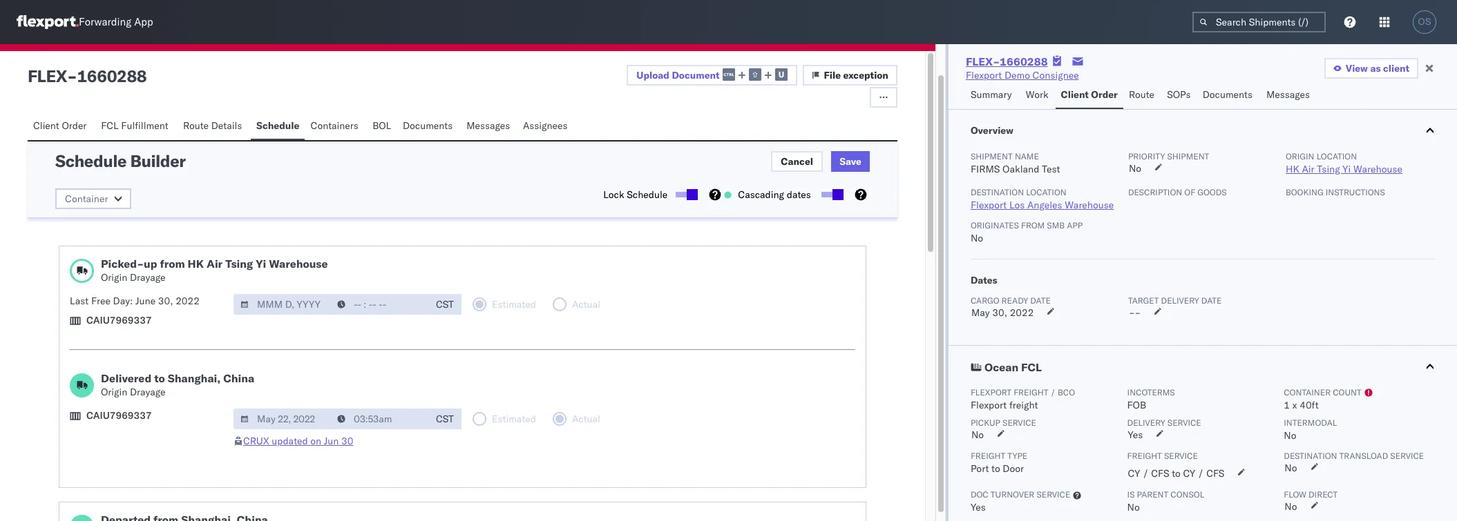 Task type: locate. For each thing, give the bounding box(es) containing it.
origin down the delivered on the left of the page
[[101, 386, 127, 399]]

to
[[154, 372, 165, 386], [992, 463, 1001, 476], [1172, 468, 1181, 480]]

destination for flexport
[[971, 187, 1024, 198]]

route for route details
[[183, 120, 209, 132]]

service up service
[[1168, 418, 1202, 429]]

1 freight from the left
[[971, 451, 1006, 462]]

documents up overview 'button'
[[1203, 88, 1253, 101]]

instructions
[[1326, 187, 1386, 198]]

forwarding app link
[[17, 15, 153, 29]]

1 vertical spatial documents
[[403, 120, 453, 132]]

delivered
[[101, 372, 152, 386]]

freight for freight service
[[1128, 451, 1163, 462]]

no inside is parent consol no
[[1128, 502, 1140, 514]]

MMM D, YYYY text field
[[234, 294, 332, 315], [234, 409, 332, 430]]

documents button up overview 'button'
[[1198, 82, 1262, 109]]

freight inside freight type port to door
[[971, 451, 1006, 462]]

container down "schedule builder"
[[65, 193, 108, 205]]

date right delivery
[[1202, 296, 1222, 306]]

0 vertical spatial air
[[1303, 163, 1315, 176]]

0 horizontal spatial from
[[160, 257, 185, 271]]

target delivery date
[[1129, 296, 1222, 306]]

cst right -- : -- -- text field at left
[[436, 413, 454, 426]]

2022 down ready
[[1010, 307, 1034, 319]]

1 horizontal spatial date
[[1202, 296, 1222, 306]]

1 horizontal spatial air
[[1303, 163, 1315, 176]]

0 horizontal spatial warehouse
[[269, 257, 328, 271]]

file exception
[[824, 69, 889, 82]]

0 horizontal spatial client
[[33, 120, 59, 132]]

origin up booking
[[1286, 151, 1315, 162]]

1 horizontal spatial hk
[[1286, 163, 1300, 176]]

documents button
[[1198, 82, 1262, 109], [397, 113, 461, 140]]

0 vertical spatial destination
[[971, 187, 1024, 198]]

no down originates
[[971, 232, 984, 245]]

0 vertical spatial location
[[1317, 151, 1358, 162]]

1 horizontal spatial messages button
[[1262, 82, 1318, 109]]

documents button right bol
[[397, 113, 461, 140]]

may
[[972, 307, 990, 319]]

hk up booking
[[1286, 163, 1300, 176]]

flexport up pickup
[[971, 400, 1007, 412]]

flexport down flex-
[[966, 69, 1002, 82]]

transload
[[1340, 451, 1389, 462]]

consol
[[1171, 490, 1205, 500]]

0 vertical spatial drayage
[[130, 272, 166, 284]]

location up hk air tsing yi warehouse "link"
[[1317, 151, 1358, 162]]

-- : -- -- text field
[[330, 294, 429, 315]]

cy down service
[[1184, 468, 1196, 480]]

2 horizontal spatial /
[[1198, 468, 1205, 480]]

40ft
[[1300, 400, 1319, 412]]

1 vertical spatial location
[[1027, 187, 1067, 198]]

0 horizontal spatial yes
[[971, 502, 986, 514]]

app right forwarding
[[134, 16, 153, 29]]

schedule up container button
[[55, 151, 127, 171]]

1 horizontal spatial cfs
[[1207, 468, 1225, 480]]

fcl left fulfillment
[[101, 120, 119, 132]]

0 horizontal spatial client order button
[[28, 113, 96, 140]]

0 vertical spatial messages button
[[1262, 82, 1318, 109]]

flexport up originates
[[971, 199, 1007, 212]]

1 cst from the top
[[436, 299, 454, 311]]

1 horizontal spatial documents button
[[1198, 82, 1262, 109]]

hk right up
[[188, 257, 204, 271]]

1 vertical spatial client
[[33, 120, 59, 132]]

2 caiu7969337 from the top
[[86, 410, 152, 422]]

1 horizontal spatial /
[[1143, 468, 1149, 480]]

shipment name firms oakland test
[[971, 151, 1061, 176]]

1 horizontal spatial schedule
[[256, 120, 300, 132]]

order left route button
[[1092, 88, 1118, 101]]

flexport inside destination location flexport los angeles warehouse
[[971, 199, 1007, 212]]

freight down delivery
[[1128, 451, 1163, 462]]

schedule right 'details'
[[256, 120, 300, 132]]

container count
[[1285, 388, 1362, 398]]

1 horizontal spatial tsing
[[1318, 163, 1341, 176]]

order down flex - 1660288
[[62, 120, 87, 132]]

1 horizontal spatial warehouse
[[1065, 199, 1115, 212]]

cy up is
[[1129, 468, 1141, 480]]

0 horizontal spatial /
[[1051, 388, 1056, 398]]

route left 'details'
[[183, 120, 209, 132]]

cascading
[[738, 189, 785, 201]]

0 horizontal spatial route
[[183, 120, 209, 132]]

0 vertical spatial origin
[[1286, 151, 1315, 162]]

sops
[[1168, 88, 1191, 101]]

cy / cfs to cy / cfs
[[1129, 468, 1225, 480]]

destination down "intermodal no"
[[1285, 451, 1338, 462]]

2022
[[176, 295, 200, 308], [1010, 307, 1034, 319]]

builder
[[130, 151, 186, 171]]

mmm d, yyyy text field for picked-up from hk air tsing yi warehouse
[[234, 294, 332, 315]]

from down flexport los angeles warehouse link at the top of page
[[1022, 221, 1045, 231]]

client down flex on the top of page
[[33, 120, 59, 132]]

Search Shipments (/) text field
[[1193, 12, 1327, 32]]

1 vertical spatial app
[[1067, 221, 1083, 231]]

1 horizontal spatial container
[[1285, 388, 1331, 398]]

1 vertical spatial fcl
[[1022, 361, 1042, 375]]

1 horizontal spatial client order button
[[1056, 82, 1124, 109]]

no down is
[[1128, 502, 1140, 514]]

1 horizontal spatial cy
[[1184, 468, 1196, 480]]

-- : -- -- text field
[[330, 409, 429, 430]]

30, down the cargo ready date
[[993, 307, 1008, 319]]

client order down flex on the top of page
[[33, 120, 87, 132]]

china
[[223, 372, 255, 386]]

2 vertical spatial origin
[[101, 386, 127, 399]]

origin
[[1286, 151, 1315, 162], [101, 272, 127, 284], [101, 386, 127, 399]]

1 vertical spatial container
[[1285, 388, 1331, 398]]

app right smb on the top of the page
[[1067, 221, 1083, 231]]

2 horizontal spatial warehouse
[[1354, 163, 1403, 176]]

up
[[144, 257, 157, 271]]

schedule for schedule builder
[[55, 151, 127, 171]]

no down the intermodal
[[1285, 430, 1297, 442]]

1 vertical spatial tsing
[[225, 257, 253, 271]]

container inside button
[[65, 193, 108, 205]]

0 vertical spatial yes
[[1129, 429, 1144, 442]]

2022 down the picked-up from hk air tsing yi warehouse origin drayage
[[176, 295, 200, 308]]

1 horizontal spatial yi
[[1343, 163, 1352, 176]]

client order button down flex on the top of page
[[28, 113, 96, 140]]

documents
[[1203, 88, 1253, 101], [403, 120, 453, 132]]

bco
[[1058, 388, 1076, 398]]

1 vertical spatial yes
[[971, 502, 986, 514]]

1 vertical spatial route
[[183, 120, 209, 132]]

1 vertical spatial caiu7969337
[[86, 410, 152, 422]]

no inside "originates from smb app no"
[[971, 232, 984, 245]]

ocean
[[985, 361, 1019, 375]]

2 mmm d, yyyy text field from the top
[[234, 409, 332, 430]]

schedule right lock
[[627, 189, 668, 201]]

date right ready
[[1031, 296, 1051, 306]]

0 vertical spatial documents
[[1203, 88, 1253, 101]]

cargo
[[971, 296, 1000, 306]]

fcl right ocean
[[1022, 361, 1042, 375]]

hk inside the picked-up from hk air tsing yi warehouse origin drayage
[[188, 257, 204, 271]]

documents right bol button
[[403, 120, 453, 132]]

save
[[840, 156, 862, 168]]

drayage down up
[[130, 272, 166, 284]]

client
[[1384, 62, 1410, 75]]

0 vertical spatial warehouse
[[1354, 163, 1403, 176]]

caiu7969337 down the delivered on the left of the page
[[86, 410, 152, 422]]

0 horizontal spatial cfs
[[1152, 468, 1170, 480]]

destination up the los
[[971, 187, 1024, 198]]

air up booking
[[1303, 163, 1315, 176]]

to down service
[[1172, 468, 1181, 480]]

fcl fulfillment button
[[96, 113, 178, 140]]

1 vertical spatial client order
[[33, 120, 87, 132]]

1 vertical spatial destination
[[1285, 451, 1338, 462]]

1 horizontal spatial freight
[[1128, 451, 1163, 462]]

client order button
[[1056, 82, 1124, 109], [28, 113, 96, 140]]

client order down consignee
[[1061, 88, 1118, 101]]

shanghai,
[[168, 372, 221, 386]]

ocean fcl button
[[949, 346, 1458, 388]]

cst right -- : -- -- text box
[[436, 299, 454, 311]]

tsing inside origin location hk air tsing yi warehouse
[[1318, 163, 1341, 176]]

freight up port
[[971, 451, 1006, 462]]

None checkbox
[[676, 192, 696, 198], [822, 192, 841, 198], [676, 192, 696, 198], [822, 192, 841, 198]]

1660288 up flexport demo consignee
[[1000, 55, 1048, 68]]

2 drayage from the top
[[130, 386, 166, 399]]

1 horizontal spatial messages
[[1267, 88, 1311, 101]]

1 vertical spatial yi
[[256, 257, 266, 271]]

0 horizontal spatial 2022
[[176, 295, 200, 308]]

destination for service
[[1285, 451, 1338, 462]]

0 vertical spatial messages
[[1267, 88, 1311, 101]]

0 vertical spatial freight
[[1014, 388, 1049, 398]]

/ left bco
[[1051, 388, 1056, 398]]

1 date from the left
[[1031, 296, 1051, 306]]

0 horizontal spatial container
[[65, 193, 108, 205]]

0 horizontal spatial client order
[[33, 120, 87, 132]]

1 vertical spatial from
[[160, 257, 185, 271]]

location inside origin location hk air tsing yi warehouse
[[1317, 151, 1358, 162]]

1 horizontal spatial destination
[[1285, 451, 1338, 462]]

- for -
[[1135, 307, 1141, 319]]

date
[[1031, 296, 1051, 306], [1202, 296, 1222, 306]]

0 horizontal spatial tsing
[[225, 257, 253, 271]]

0 vertical spatial client
[[1061, 88, 1089, 101]]

test
[[1042, 163, 1061, 176]]

1 horizontal spatial order
[[1092, 88, 1118, 101]]

0 vertical spatial container
[[65, 193, 108, 205]]

1 horizontal spatial to
[[992, 463, 1001, 476]]

angeles
[[1028, 199, 1063, 212]]

picked-
[[101, 257, 144, 271]]

lock schedule
[[604, 189, 668, 201]]

1660288 down forwarding app
[[77, 66, 147, 86]]

dates
[[787, 189, 811, 201]]

1 vertical spatial hk
[[188, 257, 204, 271]]

caiu7969337 down day:
[[86, 315, 152, 327]]

location inside destination location flexport los angeles warehouse
[[1027, 187, 1067, 198]]

upload
[[637, 69, 670, 81]]

container up 40ft
[[1285, 388, 1331, 398]]

1 horizontal spatial 30,
[[993, 307, 1008, 319]]

/ up "consol"
[[1198, 468, 1205, 480]]

freight down ocean fcl
[[1014, 388, 1049, 398]]

drayage down the delivered on the left of the page
[[130, 386, 166, 399]]

2 cst from the top
[[436, 413, 454, 426]]

file
[[824, 69, 841, 82]]

as
[[1371, 62, 1381, 75]]

destination inside destination location flexport los angeles warehouse
[[971, 187, 1024, 198]]

0 vertical spatial yi
[[1343, 163, 1352, 176]]

origin location hk air tsing yi warehouse
[[1286, 151, 1403, 176]]

from right up
[[160, 257, 185, 271]]

goods
[[1198, 187, 1227, 198]]

flex-1660288 link
[[966, 55, 1048, 68]]

warehouse inside destination location flexport los angeles warehouse
[[1065, 199, 1115, 212]]

0 vertical spatial caiu7969337
[[86, 315, 152, 327]]

details
[[211, 120, 242, 132]]

0 vertical spatial schedule
[[256, 120, 300, 132]]

1 horizontal spatial route
[[1129, 88, 1155, 101]]

firms
[[971, 163, 1001, 176]]

fob
[[1128, 400, 1147, 412]]

destination location flexport los angeles warehouse
[[971, 187, 1115, 212]]

view as client
[[1346, 62, 1410, 75]]

location
[[1317, 151, 1358, 162], [1027, 187, 1067, 198]]

0 horizontal spatial messages button
[[461, 113, 518, 140]]

0 horizontal spatial air
[[207, 257, 223, 271]]

0 vertical spatial client order
[[1061, 88, 1118, 101]]

no inside "intermodal no"
[[1285, 430, 1297, 442]]

route left "sops"
[[1129, 88, 1155, 101]]

- for flex
[[67, 66, 77, 86]]

schedule inside button
[[256, 120, 300, 132]]

0 horizontal spatial date
[[1031, 296, 1051, 306]]

hk air tsing yi warehouse link
[[1286, 163, 1403, 176]]

0 vertical spatial cst
[[436, 299, 454, 311]]

1 horizontal spatial from
[[1022, 221, 1045, 231]]

2 date from the left
[[1202, 296, 1222, 306]]

0 horizontal spatial yi
[[256, 257, 266, 271]]

to for freight type port to door
[[992, 463, 1001, 476]]

parent
[[1138, 490, 1169, 500]]

1 vertical spatial air
[[207, 257, 223, 271]]

client down consignee
[[1061, 88, 1089, 101]]

cst
[[436, 299, 454, 311], [436, 413, 454, 426]]

1 drayage from the top
[[130, 272, 166, 284]]

0 vertical spatial fcl
[[101, 120, 119, 132]]

booking
[[1286, 187, 1324, 198]]

0 horizontal spatial fcl
[[101, 120, 119, 132]]

0 horizontal spatial documents
[[403, 120, 453, 132]]

client order button down consignee
[[1056, 82, 1124, 109]]

1 cfs from the left
[[1152, 468, 1170, 480]]

consignee
[[1033, 69, 1080, 82]]

yes down delivery
[[1129, 429, 1144, 442]]

2 cy from the left
[[1184, 468, 1196, 480]]

client order for the bottommost client order 'button'
[[33, 120, 87, 132]]

cancel
[[781, 156, 814, 168]]

air inside origin location hk air tsing yi warehouse
[[1303, 163, 1315, 176]]

file exception button
[[803, 65, 898, 86], [803, 65, 898, 86]]

yes down doc
[[971, 502, 986, 514]]

from
[[1022, 221, 1045, 231], [160, 257, 185, 271]]

freight up "pickup service"
[[1010, 400, 1039, 412]]

ocean fcl
[[985, 361, 1042, 375]]

2 freight from the left
[[1128, 451, 1163, 462]]

0 horizontal spatial documents button
[[397, 113, 461, 140]]

june
[[136, 295, 156, 308]]

cst for delivered to shanghai, china
[[436, 413, 454, 426]]

0 horizontal spatial order
[[62, 120, 87, 132]]

warehouse
[[1354, 163, 1403, 176], [1065, 199, 1115, 212], [269, 257, 328, 271]]

overview button
[[949, 110, 1458, 151]]

0 horizontal spatial location
[[1027, 187, 1067, 198]]

cascading dates
[[738, 189, 811, 201]]

view as client button
[[1325, 58, 1419, 79]]

0 vertical spatial app
[[134, 16, 153, 29]]

1 vertical spatial cst
[[436, 413, 454, 426]]

2 horizontal spatial schedule
[[627, 189, 668, 201]]

intermodal
[[1285, 418, 1338, 429]]

-
[[67, 66, 77, 86], [1129, 307, 1135, 319], [1135, 307, 1141, 319]]

1 horizontal spatial fcl
[[1022, 361, 1042, 375]]

no down priority
[[1129, 162, 1142, 175]]

0 horizontal spatial app
[[134, 16, 153, 29]]

location up angeles
[[1027, 187, 1067, 198]]

2 cfs from the left
[[1207, 468, 1225, 480]]

30, right june
[[158, 295, 173, 308]]

app
[[134, 16, 153, 29], [1067, 221, 1083, 231]]

0 horizontal spatial hk
[[188, 257, 204, 271]]

to right port
[[992, 463, 1001, 476]]

2 horizontal spatial to
[[1172, 468, 1181, 480]]

doc turnover service
[[971, 490, 1071, 500]]

air right up
[[207, 257, 223, 271]]

0 horizontal spatial messages
[[467, 120, 510, 132]]

0 vertical spatial from
[[1022, 221, 1045, 231]]

port
[[971, 463, 989, 476]]

originates
[[971, 221, 1019, 231]]

route for route
[[1129, 88, 1155, 101]]

bol
[[373, 120, 391, 132]]

description
[[1129, 187, 1183, 198]]

origin down picked-
[[101, 272, 127, 284]]

flex-1660288
[[966, 55, 1048, 68]]

count
[[1334, 388, 1362, 398]]

0 vertical spatial route
[[1129, 88, 1155, 101]]

flex-
[[966, 55, 1000, 68]]

to right the delivered on the left of the page
[[154, 372, 165, 386]]

target
[[1129, 296, 1160, 306]]

/ up parent
[[1143, 468, 1149, 480]]

1 mmm d, yyyy text field from the top
[[234, 294, 332, 315]]

to inside freight type port to door
[[992, 463, 1001, 476]]

1 cy from the left
[[1129, 468, 1141, 480]]

containers
[[311, 120, 359, 132]]



Task type: vqa. For each thing, say whether or not it's contained in the screenshot.
leftmost Destination
yes



Task type: describe. For each thing, give the bounding box(es) containing it.
drayage inside the picked-up from hk air tsing yi warehouse origin drayage
[[130, 272, 166, 284]]

overview
[[971, 124, 1014, 137]]

1 horizontal spatial 1660288
[[1000, 55, 1048, 68]]

container for container count
[[1285, 388, 1331, 398]]

yi inside the picked-up from hk air tsing yi warehouse origin drayage
[[256, 257, 266, 271]]

smb
[[1047, 221, 1065, 231]]

doc
[[971, 490, 989, 500]]

day:
[[113, 295, 133, 308]]

date for --
[[1202, 296, 1222, 306]]

1 caiu7969337 from the top
[[86, 315, 152, 327]]

flexport demo consignee
[[966, 69, 1080, 82]]

hk inside origin location hk air tsing yi warehouse
[[1286, 163, 1300, 176]]

incoterms
[[1128, 388, 1176, 398]]

name
[[1015, 151, 1040, 162]]

/ inside flexport freight / bco flexport freight
[[1051, 388, 1056, 398]]

0 vertical spatial documents button
[[1198, 82, 1262, 109]]

--
[[1129, 307, 1141, 319]]

save button
[[832, 151, 870, 172]]

1 x 40ft
[[1285, 400, 1319, 412]]

from inside "originates from smb app no"
[[1022, 221, 1045, 231]]

lock
[[604, 189, 625, 201]]

0 horizontal spatial 1660288
[[77, 66, 147, 86]]

service down flexport freight / bco flexport freight
[[1003, 418, 1037, 429]]

1 vertical spatial documents button
[[397, 113, 461, 140]]

1 horizontal spatial documents
[[1203, 88, 1253, 101]]

oakland
[[1003, 163, 1040, 176]]

origin inside origin location hk air tsing yi warehouse
[[1286, 151, 1315, 162]]

crux updated on jun 30
[[243, 435, 354, 448]]

1 vertical spatial freight
[[1010, 400, 1039, 412]]

turnover
[[991, 490, 1035, 500]]

pickup service
[[971, 418, 1037, 429]]

0 vertical spatial client order button
[[1056, 82, 1124, 109]]

route details button
[[178, 113, 251, 140]]

los
[[1010, 199, 1025, 212]]

jun
[[324, 435, 339, 448]]

flexport down ocean
[[971, 388, 1012, 398]]

type
[[1008, 451, 1028, 462]]

yi inside origin location hk air tsing yi warehouse
[[1343, 163, 1352, 176]]

app inside forwarding app link
[[134, 16, 153, 29]]

to for cy / cfs to cy / cfs
[[1172, 468, 1181, 480]]

container button
[[55, 189, 132, 209]]

cst for picked-up from hk air tsing yi warehouse
[[436, 299, 454, 311]]

on
[[311, 435, 322, 448]]

demo
[[1005, 69, 1031, 82]]

forwarding
[[79, 16, 132, 29]]

description of goods
[[1129, 187, 1227, 198]]

location for angeles
[[1027, 187, 1067, 198]]

document
[[672, 69, 720, 81]]

no down pickup
[[972, 429, 984, 442]]

app inside "originates from smb app no"
[[1067, 221, 1083, 231]]

shipment
[[1168, 151, 1210, 162]]

origin inside the picked-up from hk air tsing yi warehouse origin drayage
[[101, 272, 127, 284]]

route details
[[183, 120, 242, 132]]

freight for freight type port to door
[[971, 451, 1006, 462]]

fcl fulfillment
[[101, 120, 168, 132]]

priority shipment
[[1129, 151, 1210, 162]]

is
[[1128, 490, 1135, 500]]

last
[[70, 295, 89, 308]]

mmm d, yyyy text field for delivered to shanghai, china
[[234, 409, 332, 430]]

tsing inside the picked-up from hk air tsing yi warehouse origin drayage
[[225, 257, 253, 271]]

sops button
[[1162, 82, 1198, 109]]

intermodal no
[[1285, 418, 1338, 442]]

client order for the topmost client order 'button'
[[1061, 88, 1118, 101]]

messages for bottommost messages button
[[467, 120, 510, 132]]

x
[[1293, 400, 1298, 412]]

messages for right messages button
[[1267, 88, 1311, 101]]

flexport demo consignee link
[[966, 68, 1080, 82]]

last free day: june 30, 2022
[[70, 295, 200, 308]]

date for may 30, 2022
[[1031, 296, 1051, 306]]

flexport. image
[[17, 15, 79, 29]]

flow direct
[[1285, 490, 1338, 500]]

service
[[1165, 451, 1199, 462]]

summary
[[971, 88, 1012, 101]]

delivered to shanghai, china origin drayage
[[101, 372, 255, 399]]

1 horizontal spatial yes
[[1129, 429, 1144, 442]]

upload document button
[[627, 65, 797, 86]]

service right turnover
[[1037, 490, 1071, 500]]

of
[[1185, 187, 1196, 198]]

delivery
[[1128, 418, 1166, 429]]

ready
[[1002, 296, 1029, 306]]

container for container
[[65, 193, 108, 205]]

cargo ready date
[[971, 296, 1051, 306]]

drayage inside delivered to shanghai, china origin drayage
[[130, 386, 166, 399]]

service right transload
[[1391, 451, 1425, 462]]

delivery service
[[1128, 418, 1202, 429]]

free
[[91, 295, 111, 308]]

os
[[1419, 17, 1432, 27]]

1 vertical spatial order
[[62, 120, 87, 132]]

containers button
[[305, 113, 367, 140]]

os button
[[1409, 6, 1441, 38]]

from inside the picked-up from hk air tsing yi warehouse origin drayage
[[160, 257, 185, 271]]

0 horizontal spatial 30,
[[158, 295, 173, 308]]

warehouse inside origin location hk air tsing yi warehouse
[[1354, 163, 1403, 176]]

1 horizontal spatial 2022
[[1010, 307, 1034, 319]]

priority
[[1129, 151, 1166, 162]]

flex - 1660288
[[28, 66, 147, 86]]

1
[[1285, 400, 1291, 412]]

schedule button
[[251, 113, 305, 140]]

destination transload service
[[1285, 451, 1425, 462]]

0 vertical spatial order
[[1092, 88, 1118, 101]]

1 vertical spatial messages button
[[461, 113, 518, 140]]

upload document
[[637, 69, 720, 81]]

1 horizontal spatial client
[[1061, 88, 1089, 101]]

no down flow
[[1285, 501, 1298, 514]]

to inside delivered to shanghai, china origin drayage
[[154, 372, 165, 386]]

flex
[[28, 66, 67, 86]]

schedule builder
[[55, 151, 186, 171]]

warehouse inside the picked-up from hk air tsing yi warehouse origin drayage
[[269, 257, 328, 271]]

route button
[[1124, 82, 1162, 109]]

freight type port to door
[[971, 451, 1028, 476]]

location for tsing
[[1317, 151, 1358, 162]]

booking instructions
[[1286, 187, 1386, 198]]

work button
[[1021, 82, 1056, 109]]

air inside the picked-up from hk air tsing yi warehouse origin drayage
[[207, 257, 223, 271]]

originates from smb app no
[[971, 221, 1083, 245]]

incoterms fob
[[1128, 388, 1176, 412]]

schedule for schedule
[[256, 120, 300, 132]]

exception
[[844, 69, 889, 82]]

no up flow
[[1285, 462, 1298, 475]]

forwarding app
[[79, 16, 153, 29]]

flexport freight / bco flexport freight
[[971, 388, 1076, 412]]

is parent consol no
[[1128, 490, 1205, 514]]

direct
[[1309, 490, 1338, 500]]

bol button
[[367, 113, 397, 140]]

origin inside delivered to shanghai, china origin drayage
[[101, 386, 127, 399]]

1 vertical spatial client order button
[[28, 113, 96, 140]]



